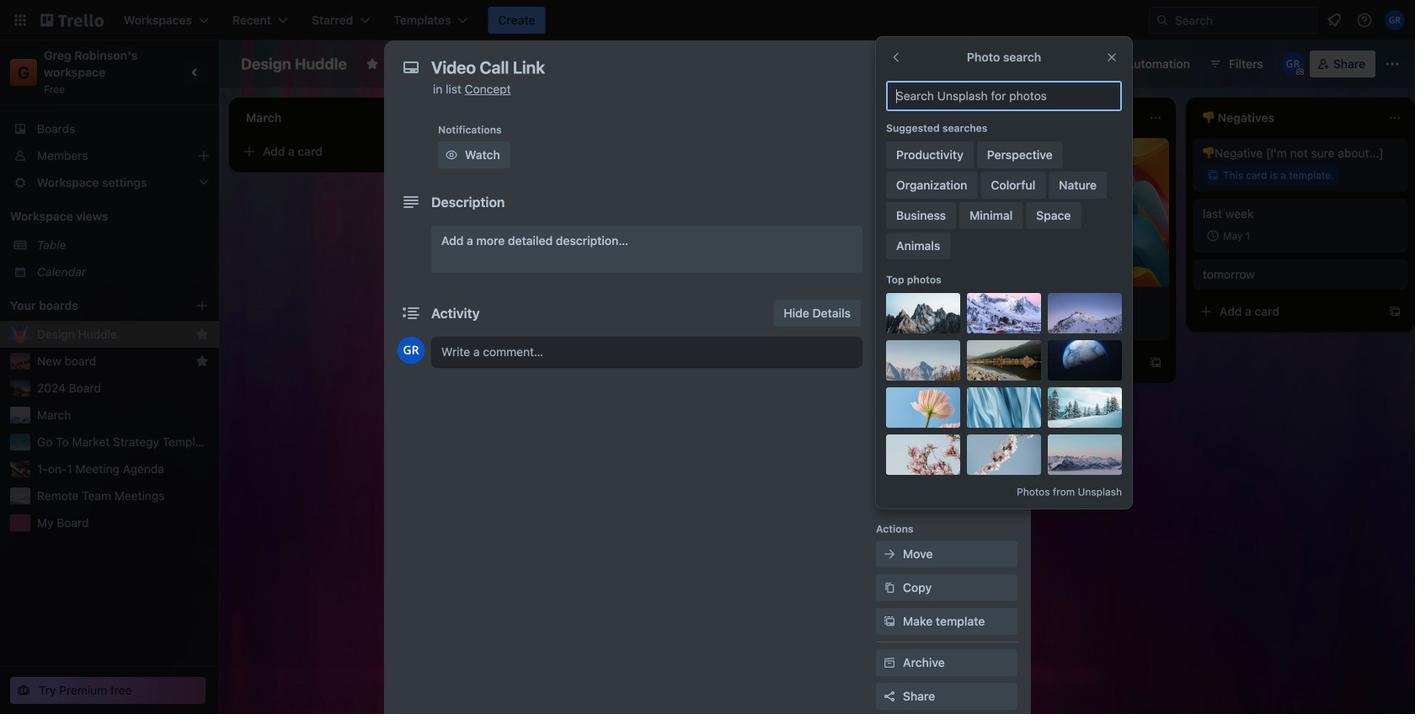 Task type: describe. For each thing, give the bounding box(es) containing it.
open information menu image
[[1356, 12, 1373, 29]]

show menu image
[[1384, 56, 1401, 72]]

Write a comment text field
[[431, 337, 863, 367]]

1 starred icon image from the top
[[195, 328, 209, 341]]

greg robinson (gregrobinson96) image
[[1281, 52, 1305, 76]]

1 sm image from the top
[[881, 140, 898, 157]]

close dialog image
[[997, 54, 1018, 74]]

Search field
[[1169, 8, 1317, 32]]

search image
[[1156, 13, 1169, 27]]

add board image
[[195, 299, 209, 313]]



Task type: locate. For each thing, give the bounding box(es) containing it.
board image
[[544, 56, 557, 70]]

sm image
[[881, 140, 898, 157], [881, 174, 898, 190]]

0 vertical spatial greg robinson (gregrobinson96) image
[[1385, 10, 1405, 30]]

0 horizontal spatial create from template… image
[[910, 295, 923, 308]]

starred icon image
[[195, 328, 209, 341], [195, 355, 209, 368]]

2 sm image from the top
[[881, 174, 898, 190]]

2 starred icon image from the top
[[195, 355, 209, 368]]

1 vertical spatial create from template… image
[[1388, 305, 1402, 318]]

0 notifications image
[[1324, 10, 1345, 30]]

0 vertical spatial sm image
[[881, 140, 898, 157]]

1 vertical spatial greg robinson (gregrobinson96) image
[[398, 337, 425, 364]]

1 vertical spatial starred icon image
[[195, 355, 209, 368]]

0 vertical spatial create from template… image
[[431, 145, 445, 158]]

greg robinson (gregrobinson96) image
[[1385, 10, 1405, 30], [398, 337, 425, 364]]

0 horizontal spatial greg robinson (gregrobinson96) image
[[398, 337, 425, 364]]

Board name text field
[[233, 51, 355, 78]]

0 vertical spatial create from template… image
[[910, 295, 923, 308]]

None checkbox
[[1203, 226, 1256, 246]]

primary element
[[0, 0, 1415, 40]]

sm image
[[1103, 51, 1126, 74], [443, 147, 460, 163], [881, 308, 898, 325], [881, 546, 898, 563], [881, 580, 898, 596], [881, 613, 898, 630], [881, 655, 898, 671]]

create from template… image
[[910, 295, 923, 308], [1149, 356, 1163, 370]]

1 horizontal spatial greg robinson (gregrobinson96) image
[[1385, 10, 1405, 30]]

1 vertical spatial sm image
[[881, 174, 898, 190]]

1 horizontal spatial create from template… image
[[671, 332, 684, 345]]

Search Unsplash for photos text field
[[886, 81, 1122, 111]]

None text field
[[423, 52, 979, 83]]

create from template… image
[[431, 145, 445, 158], [1388, 305, 1402, 318], [671, 332, 684, 345]]

0 horizontal spatial create from template… image
[[431, 145, 445, 158]]

0 vertical spatial starred icon image
[[195, 328, 209, 341]]

1 horizontal spatial create from template… image
[[1149, 356, 1163, 370]]

2 horizontal spatial create from template… image
[[1388, 305, 1402, 318]]

your boards with 8 items element
[[10, 296, 170, 316]]

star or unstar board image
[[366, 57, 379, 71]]

1 vertical spatial create from template… image
[[1149, 356, 1163, 370]]

2 vertical spatial create from template… image
[[671, 332, 684, 345]]



Task type: vqa. For each thing, say whether or not it's contained in the screenshot.
Star or unstar board image
yes



